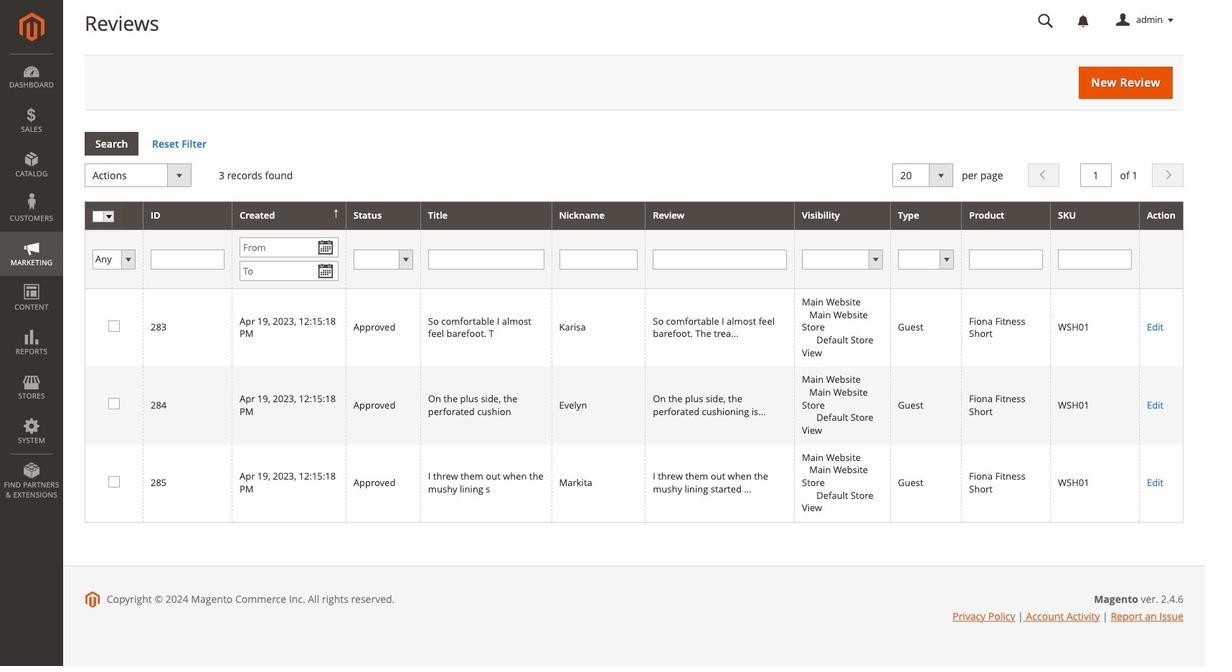 Task type: locate. For each thing, give the bounding box(es) containing it.
None checkbox
[[108, 476, 118, 486]]

None checkbox
[[108, 321, 118, 330], [108, 398, 118, 408], [108, 321, 118, 330], [108, 398, 118, 408]]

None text field
[[1081, 164, 1112, 188], [151, 249, 225, 270], [559, 249, 638, 270], [970, 249, 1043, 270], [1081, 164, 1112, 188], [151, 249, 225, 270], [559, 249, 638, 270], [970, 249, 1043, 270]]

magento admin panel image
[[19, 12, 44, 42]]

To text field
[[240, 261, 339, 281]]

None text field
[[1028, 8, 1064, 33], [428, 249, 544, 270], [653, 249, 787, 270], [1059, 249, 1132, 270], [1028, 8, 1064, 33], [428, 249, 544, 270], [653, 249, 787, 270], [1059, 249, 1132, 270]]

menu bar
[[0, 54, 63, 508]]



Task type: describe. For each thing, give the bounding box(es) containing it.
From text field
[[240, 238, 339, 258]]



